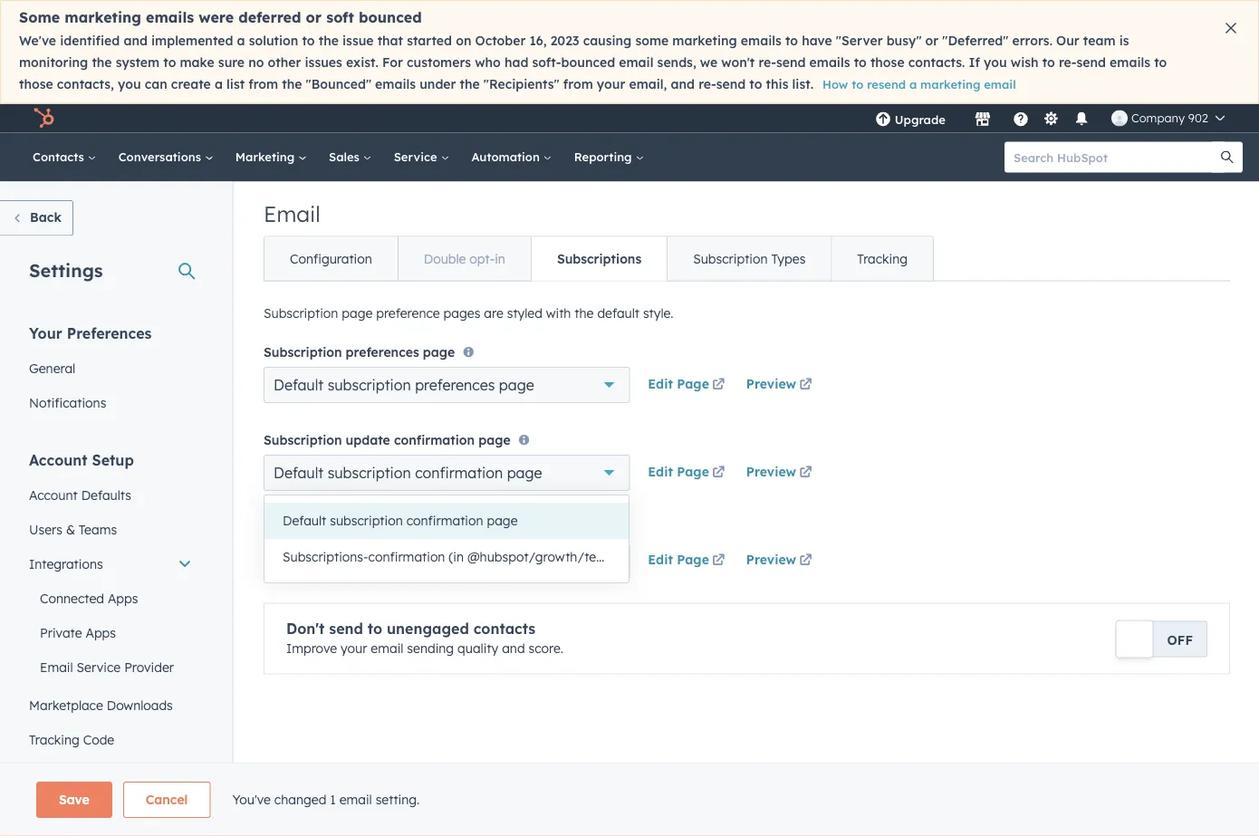 Task type: vqa. For each thing, say whether or not it's contained in the screenshot.
Tracking to the bottom
yes



Task type: describe. For each thing, give the bounding box(es) containing it.
your inside the don't send to unengaged contacts improve your email sending quality and score.
[[341, 640, 367, 656]]

confirmation inside button
[[406, 513, 483, 529]]

"bounced"
[[306, 76, 371, 92]]

default backup unsubscribe page
[[274, 552, 504, 570]]

users & teams link
[[18, 512, 203, 546]]

cancel
[[146, 792, 188, 808]]

default subscription preferences page
[[274, 376, 534, 394]]

menu containing company 902
[[862, 104, 1238, 133]]

subscription types
[[693, 251, 806, 266]]

edit page link for default subscription preferences page
[[648, 374, 728, 396]]

don't send to unengaged contacts improve your email sending quality and score.
[[286, 619, 564, 656]]

0 vertical spatial marketing
[[65, 8, 141, 26]]

page inside "popup button"
[[499, 376, 534, 394]]

list box containing default subscription confirmation page
[[265, 496, 698, 583]]

sure
[[218, 54, 245, 70]]

the up issues
[[319, 33, 339, 48]]

private
[[40, 624, 82, 640]]

contacts
[[33, 150, 88, 164]]

0 horizontal spatial those
[[19, 76, 53, 92]]

don't
[[286, 619, 325, 637]]

apps for connected apps
[[108, 590, 138, 606]]

notifications
[[29, 394, 106, 410]]

the down 'other'
[[282, 76, 302, 92]]

score.
[[529, 640, 564, 656]]

soft
[[326, 8, 354, 26]]

service inside 'link'
[[394, 150, 441, 164]]

connected apps link
[[18, 581, 203, 615]]

@hubspot/growth/templates/system)
[[468, 549, 698, 565]]

the down 'who'
[[460, 76, 480, 92]]

privacy & consent link
[[18, 757, 203, 791]]

system
[[116, 54, 160, 70]]

to left have
[[786, 33, 798, 48]]

preview link for default subscription confirmation page
[[746, 462, 816, 484]]

2 horizontal spatial and
[[671, 76, 695, 92]]

email for email service provider
[[40, 659, 73, 675]]

off
[[1168, 632, 1193, 648]]

subscription update confirmation page
[[264, 432, 511, 448]]

subscription types link
[[667, 237, 831, 280]]

under
[[420, 76, 456, 92]]

consent
[[89, 766, 138, 781]]

reporting link
[[563, 133, 656, 182]]

upgrade image
[[875, 112, 891, 128]]

create
[[171, 76, 211, 92]]

to down "server
[[854, 54, 867, 70]]

help image
[[1013, 112, 1029, 128]]

account setup
[[29, 450, 134, 468]]

0 horizontal spatial or
[[306, 8, 322, 26]]

notifications link
[[18, 385, 203, 420]]

tracking code link
[[18, 722, 203, 757]]

help button
[[1006, 104, 1036, 133]]

1 horizontal spatial you
[[984, 54, 1007, 70]]

preview link for default subscription preferences page
[[746, 374, 816, 396]]

privacy & consent
[[29, 766, 138, 781]]

1 horizontal spatial those
[[871, 54, 905, 70]]

apps for private apps
[[86, 624, 116, 640]]

marketing inside we've identified and implemented a solution to the issue that started on october 16, 2023 causing some marketing emails to have "server busy" or "deferred" errors. our team is monitoring the system to make sure no other issues exist. for customers who had soft-bounced email sends, we won't re-send emails to those contacts. if you wish to re-send emails to those contacts, you can create a list from the "bounced" emails under the "recipients" from your email, and re-send to this list.
[[673, 33, 737, 48]]

to inside the don't send to unengaged contacts improve your email sending quality and score.
[[368, 619, 382, 637]]

company 902 button
[[1101, 104, 1236, 133]]

private apps
[[40, 624, 116, 640]]

opt-
[[470, 251, 495, 266]]

security link
[[18, 791, 203, 825]]

page for default backup unsubscribe page
[[677, 552, 709, 568]]

tracking code
[[29, 731, 114, 747]]

backup
[[328, 552, 378, 570]]

changed
[[274, 792, 327, 808]]

we've
[[19, 33, 56, 48]]

back
[[30, 209, 62, 225]]

customers
[[407, 54, 471, 70]]

busy"
[[887, 33, 922, 48]]

subscription for subscription update confirmation page
[[264, 432, 342, 448]]

your preferences
[[29, 323, 152, 342]]

1
[[330, 792, 336, 808]]

connected apps
[[40, 590, 138, 606]]

automation link
[[461, 133, 563, 182]]

2 vertical spatial preferences
[[457, 521, 530, 536]]

save
[[59, 792, 89, 808]]

integrations
[[29, 555, 103, 571]]

to up issues
[[302, 33, 315, 48]]

in
[[495, 251, 505, 266]]

can
[[145, 76, 167, 92]]

unsubscribe
[[383, 552, 465, 570]]

sending
[[407, 640, 454, 656]]

to right how
[[852, 77, 864, 92]]

this
[[766, 76, 789, 92]]

page for default subscription confirmation page
[[677, 464, 709, 480]]

double
[[424, 251, 466, 266]]

have
[[802, 33, 832, 48]]

default inside button
[[283, 513, 326, 529]]

styled
[[507, 305, 543, 321]]

unengaged
[[387, 619, 469, 637]]

the right with
[[575, 305, 594, 321]]

link opens in a new window image inside edit page link
[[712, 379, 725, 391]]

marketing
[[235, 150, 298, 164]]

2 horizontal spatial a
[[910, 77, 917, 92]]

emails up 'won't'
[[741, 33, 782, 48]]

subscription inside default subscription preferences page "popup button"
[[328, 376, 411, 394]]

edit page link for default backup unsubscribe page
[[648, 551, 728, 572]]

october
[[475, 33, 526, 48]]

default for default subscription preferences page
[[274, 376, 324, 394]]

issues
[[305, 54, 342, 70]]

edit for default subscription confirmation page
[[648, 464, 673, 480]]

bounced inside we've identified and implemented a solution to the issue that started on october 16, 2023 causing some marketing emails to have "server busy" or "deferred" errors. our team is monitoring the system to make sure no other issues exist. for customers who had soft-bounced email sends, we won't re-send emails to those contacts. if you wish to re-send emails to those contacts, you can create a list from the "bounced" emails under the "recipients" from your email, and re-send to this list.
[[561, 54, 615, 70]]

subscription up the 'unsubscribe'
[[376, 521, 453, 536]]

users
[[29, 521, 62, 537]]

had
[[505, 54, 529, 70]]

Search HubSpot search field
[[1005, 142, 1227, 173]]

tracking link
[[831, 237, 933, 280]]

configuration
[[290, 251, 372, 266]]

quality
[[458, 640, 499, 656]]

(in
[[449, 549, 464, 565]]

tracking for tracking code
[[29, 731, 80, 747]]

send inside the don't send to unengaged contacts improve your email sending quality and score.
[[329, 619, 363, 637]]

account for account setup
[[29, 450, 88, 468]]

emails up implemented
[[146, 8, 194, 26]]

edit for default backup unsubscribe page
[[648, 552, 673, 568]]

close banner icon image
[[1226, 23, 1237, 34]]

marketplaces image
[[975, 112, 991, 128]]

marketplace downloads link
[[18, 688, 203, 722]]

preference
[[376, 305, 440, 321]]

email inside we've identified and implemented a solution to the issue that started on october 16, 2023 causing some marketing emails to have "server busy" or "deferred" errors. our team is monitoring the system to make sure no other issues exist. for customers who had soft-bounced email sends, we won't re-send emails to those contacts. if you wish to re-send emails to those contacts, you can create a list from the "bounced" emails under the "recipients" from your email, and re-send to this list.
[[619, 54, 654, 70]]

are
[[484, 305, 504, 321]]

back link
[[0, 200, 73, 236]]

0 vertical spatial preferences
[[346, 344, 419, 360]]

edit page for default subscription preferences page
[[648, 375, 709, 391]]

preview for default backup unsubscribe page
[[746, 552, 797, 568]]

sales
[[329, 150, 363, 164]]

confirmation inside button
[[368, 549, 445, 565]]

some
[[19, 8, 60, 26]]

subscriptions
[[557, 251, 642, 266]]

mateo roberts image
[[1112, 110, 1128, 126]]

edit page for default subscription confirmation page
[[648, 464, 709, 480]]

marketplace downloads
[[29, 697, 173, 713]]

preview for default subscription confirmation page
[[746, 464, 797, 480]]

confirmation up default subscription confirmation page dropdown button
[[394, 432, 475, 448]]

hubspot image
[[33, 107, 54, 129]]

setup
[[92, 450, 134, 468]]

send down 'won't'
[[716, 76, 746, 92]]

2 horizontal spatial re-
[[1059, 54, 1077, 70]]

downloads
[[107, 697, 173, 713]]

emails down is at the right of page
[[1110, 54, 1151, 70]]

email,
[[629, 76, 667, 92]]

subscription inside default subscription confirmation page dropdown button
[[328, 464, 411, 482]]

emails down for on the left of page
[[375, 76, 416, 92]]



Task type: locate. For each thing, give the bounding box(es) containing it.
to left this
[[750, 76, 762, 92]]

1 edit page link from the top
[[648, 374, 728, 396]]

preferences down pages
[[415, 376, 495, 394]]

unknown contact subscription preferences
[[264, 521, 530, 536]]

1 horizontal spatial service
[[394, 150, 441, 164]]

1 vertical spatial preferences
[[415, 376, 495, 394]]

default subscription confirmation page up default backup unsubscribe page on the left
[[283, 513, 518, 529]]

1 vertical spatial bounced
[[561, 54, 615, 70]]

a left list
[[215, 76, 223, 92]]

default for default subscription confirmation page
[[274, 464, 324, 482]]

confirmation inside dropdown button
[[415, 464, 503, 482]]

account for account defaults
[[29, 487, 78, 502]]

menu
[[862, 104, 1238, 133]]

send up improve
[[329, 619, 363, 637]]

2 edit page link from the top
[[648, 462, 728, 484]]

monitoring
[[19, 54, 88, 70]]

marketing up identified
[[65, 8, 141, 26]]

you
[[984, 54, 1007, 70], [118, 76, 141, 92]]

or up contacts.
[[926, 33, 939, 48]]

if
[[969, 54, 980, 70]]

to left unengaged
[[368, 619, 382, 637]]

& up save on the bottom left
[[76, 766, 86, 781]]

default up subscriptions-
[[283, 513, 326, 529]]

and
[[124, 33, 148, 48], [671, 76, 695, 92], [502, 640, 525, 656]]

0 horizontal spatial and
[[124, 33, 148, 48]]

from down 2023
[[563, 76, 593, 92]]

link opens in a new window image
[[712, 379, 725, 391], [800, 467, 812, 480], [712, 551, 725, 572], [800, 555, 812, 568]]

2 vertical spatial edit
[[648, 552, 673, 568]]

menu item
[[959, 104, 962, 133]]

edit page
[[648, 375, 709, 391], [648, 464, 709, 480], [648, 552, 709, 568]]

1 horizontal spatial email
[[264, 200, 321, 227]]

2 vertical spatial marketing
[[921, 77, 981, 92]]

16,
[[530, 33, 547, 48]]

0 vertical spatial email
[[264, 200, 321, 227]]

contacts,
[[57, 76, 114, 92]]

1 vertical spatial edit page
[[648, 464, 709, 480]]

1 horizontal spatial from
[[563, 76, 593, 92]]

0 horizontal spatial marketing
[[65, 8, 141, 26]]

automation
[[472, 150, 543, 164]]

to up company
[[1154, 54, 1167, 70]]

re- down we
[[699, 76, 716, 92]]

send
[[776, 54, 806, 70], [1077, 54, 1106, 70], [716, 76, 746, 92], [329, 619, 363, 637]]

connected
[[40, 590, 104, 606]]

navigation containing configuration
[[264, 236, 934, 281]]

send down team
[[1077, 54, 1106, 70]]

3 edit from the top
[[648, 552, 673, 568]]

preferences up default subscription preferences page
[[346, 344, 419, 360]]

0 horizontal spatial email
[[40, 659, 73, 675]]

1 vertical spatial preview link
[[746, 462, 816, 484]]

issue
[[342, 33, 374, 48]]

0 horizontal spatial from
[[248, 76, 278, 92]]

teams
[[79, 521, 117, 537]]

re- down our
[[1059, 54, 1077, 70]]

&
[[66, 521, 75, 537], [76, 766, 86, 781]]

your preferences element
[[18, 323, 203, 420]]

send up "list."
[[776, 54, 806, 70]]

or left soft
[[306, 8, 322, 26]]

0 vertical spatial &
[[66, 521, 75, 537]]

code
[[83, 731, 114, 747]]

1 vertical spatial you
[[118, 76, 141, 92]]

and down sends,
[[671, 76, 695, 92]]

default subscription confirmation page
[[274, 464, 542, 482], [283, 513, 518, 529]]

0 vertical spatial edit
[[648, 375, 673, 391]]

bounced down causing
[[561, 54, 615, 70]]

those
[[871, 54, 905, 70], [19, 76, 53, 92]]

0 vertical spatial account
[[29, 450, 88, 468]]

1 vertical spatial &
[[76, 766, 86, 781]]

email up the email,
[[619, 54, 654, 70]]

subscription down update
[[328, 464, 411, 482]]

upgrade
[[895, 112, 946, 127]]

preview for default subscription preferences page
[[746, 375, 797, 391]]

1 horizontal spatial bounced
[[561, 54, 615, 70]]

1 vertical spatial preview
[[746, 464, 797, 480]]

service inside account setup element
[[77, 659, 121, 675]]

3 edit page link from the top
[[648, 551, 728, 572]]

0 horizontal spatial a
[[215, 76, 223, 92]]

default inside dropdown button
[[274, 464, 324, 482]]

1 vertical spatial edit page link
[[648, 462, 728, 484]]

tracking for tracking
[[857, 251, 908, 266]]

your left the email,
[[597, 76, 625, 92]]

email service provider link
[[18, 650, 203, 684]]

2 preview link from the top
[[746, 462, 816, 484]]

to
[[302, 33, 315, 48], [786, 33, 798, 48], [163, 54, 176, 70], [854, 54, 867, 70], [1043, 54, 1055, 70], [1154, 54, 1167, 70], [750, 76, 762, 92], [852, 77, 864, 92], [368, 619, 382, 637]]

3 preview from the top
[[746, 552, 797, 568]]

marketplaces button
[[964, 104, 1002, 133]]

1 vertical spatial service
[[77, 659, 121, 675]]

some
[[636, 33, 669, 48]]

1 horizontal spatial your
[[597, 76, 625, 92]]

default subscription confirmation page down the subscription update confirmation page
[[274, 464, 542, 482]]

we've identified and implemented a solution to the issue that started on october 16, 2023 causing some marketing emails to have "server busy" or "deferred" errors. our team is monitoring the system to make sure no other issues exist. for customers who had soft-bounced email sends, we won't re-send emails to those contacts. if you wish to re-send emails to those contacts, you can create a list from the "bounced" emails under the "recipients" from your email, and re-send to this list.
[[19, 33, 1167, 92]]

0 vertical spatial preview
[[746, 375, 797, 391]]

how
[[823, 77, 848, 92]]

1 horizontal spatial and
[[502, 640, 525, 656]]

emails up how
[[810, 54, 850, 70]]

or inside we've identified and implemented a solution to the issue that started on october 16, 2023 causing some marketing emails to have "server busy" or "deferred" errors. our team is monitoring the system to make sure no other issues exist. for customers who had soft-bounced email sends, we won't re-send emails to those contacts. if you wish to re-send emails to those contacts, you can create a list from the "bounced" emails under the "recipients" from your email, and re-send to this list.
[[926, 33, 939, 48]]

2 horizontal spatial marketing
[[921, 77, 981, 92]]

who
[[475, 54, 501, 70]]

"server
[[836, 33, 883, 48]]

the down identified
[[92, 54, 112, 70]]

subscription for subscription types
[[693, 251, 768, 266]]

0 horizontal spatial re-
[[699, 76, 716, 92]]

double opt-in
[[424, 251, 505, 266]]

email up configuration
[[264, 200, 321, 227]]

settings image
[[1043, 111, 1060, 128]]

subscriptions link
[[531, 237, 667, 280]]

a up sure
[[237, 33, 245, 48]]

0 vertical spatial those
[[871, 54, 905, 70]]

email left sending
[[371, 640, 404, 656]]

1 page from the top
[[677, 375, 709, 391]]

subscription down subscription preferences page
[[328, 376, 411, 394]]

2 vertical spatial page
[[677, 552, 709, 568]]

default up unknown in the bottom left of the page
[[274, 464, 324, 482]]

default subscription confirmation page button
[[265, 503, 629, 539]]

1 horizontal spatial tracking
[[857, 251, 908, 266]]

email for email
[[264, 200, 321, 227]]

types
[[771, 251, 806, 266]]

marketing link
[[225, 133, 318, 182]]

0 vertical spatial your
[[597, 76, 625, 92]]

apps down integrations button
[[108, 590, 138, 606]]

default backup unsubscribe page button
[[264, 543, 630, 579]]

1 vertical spatial apps
[[86, 624, 116, 640]]

confirmation up (in
[[406, 513, 483, 529]]

those down the monitoring
[[19, 76, 53, 92]]

1 horizontal spatial a
[[237, 33, 245, 48]]

errors.
[[1013, 33, 1053, 48]]

a right resend
[[910, 77, 917, 92]]

0 vertical spatial tracking
[[857, 251, 908, 266]]

apps up email service provider
[[86, 624, 116, 640]]

some marketing emails were deferred or soft bounced
[[19, 8, 422, 26]]

and down 'contacts'
[[502, 640, 525, 656]]

link opens in a new window image
[[712, 374, 725, 396], [800, 374, 812, 396], [800, 379, 812, 391], [712, 462, 725, 484], [800, 462, 812, 484], [712, 467, 725, 480], [800, 551, 812, 572], [712, 555, 725, 568]]

1 vertical spatial page
[[677, 464, 709, 480]]

2 vertical spatial preview
[[746, 552, 797, 568]]

setting.
[[376, 792, 420, 808]]

0 horizontal spatial your
[[341, 640, 367, 656]]

1 vertical spatial those
[[19, 76, 53, 92]]

0 vertical spatial page
[[677, 375, 709, 391]]

subscription for subscription page preference pages are styled with the default style.
[[264, 305, 338, 321]]

soft-
[[532, 54, 561, 70]]

edit for default subscription preferences page
[[648, 375, 673, 391]]

email down wish
[[984, 77, 1016, 92]]

solution
[[249, 33, 298, 48]]

is
[[1120, 33, 1129, 48]]

3 preview link from the top
[[746, 551, 816, 572]]

general link
[[18, 351, 203, 385]]

edit page link for default subscription confirmation page
[[648, 462, 728, 484]]

from
[[248, 76, 278, 92], [563, 76, 593, 92]]

default inside "popup button"
[[274, 376, 324, 394]]

style.
[[643, 305, 674, 321]]

1 horizontal spatial marketing
[[673, 33, 737, 48]]

1 vertical spatial default subscription confirmation page
[[283, 513, 518, 529]]

1 preview from the top
[[746, 375, 797, 391]]

marketing
[[65, 8, 141, 26], [673, 33, 737, 48], [921, 77, 981, 92]]

account up users
[[29, 487, 78, 502]]

other
[[268, 54, 301, 70]]

preferences inside "popup button"
[[415, 376, 495, 394]]

those up resend
[[871, 54, 905, 70]]

email
[[264, 200, 321, 227], [40, 659, 73, 675]]

re- up this
[[759, 54, 776, 70]]

2 edit from the top
[[648, 464, 673, 480]]

for
[[382, 54, 403, 70]]

0 vertical spatial you
[[984, 54, 1007, 70]]

and up system
[[124, 33, 148, 48]]

search image
[[1221, 151, 1234, 164]]

how to resend a marketing email
[[823, 77, 1016, 92]]

marketing up we
[[673, 33, 737, 48]]

notifications image
[[1074, 112, 1090, 128]]

0 horizontal spatial you
[[118, 76, 141, 92]]

1 vertical spatial and
[[671, 76, 695, 92]]

1 vertical spatial or
[[926, 33, 939, 48]]

to right wish
[[1043, 54, 1055, 70]]

that
[[377, 33, 403, 48]]

1 horizontal spatial or
[[926, 33, 939, 48]]

account setup element
[[18, 449, 203, 825]]

0 vertical spatial or
[[306, 8, 322, 26]]

page inside dropdown button
[[507, 464, 542, 482]]

subscription
[[328, 376, 411, 394], [328, 464, 411, 482], [330, 513, 403, 529], [376, 521, 453, 536]]

1 edit from the top
[[648, 375, 673, 391]]

save button
[[36, 782, 112, 818]]

service down private apps 'link'
[[77, 659, 121, 675]]

default subscription confirmation page button
[[264, 455, 630, 491]]

3 page from the top
[[677, 552, 709, 568]]

1 vertical spatial tracking
[[29, 731, 80, 747]]

0 vertical spatial and
[[124, 33, 148, 48]]

0 horizontal spatial &
[[66, 521, 75, 537]]

preview link for default backup unsubscribe page
[[746, 551, 816, 572]]

how to resend a marketing email link
[[823, 77, 1016, 92]]

and inside the don't send to unengaged contacts improve your email sending quality and score.
[[502, 640, 525, 656]]

notifications button
[[1066, 104, 1097, 133]]

tracking inside 'navigation'
[[857, 251, 908, 266]]

confirmation up default subscription confirmation page button
[[415, 464, 503, 482]]

& for users
[[66, 521, 75, 537]]

email right 1
[[339, 792, 372, 808]]

default down subscription preferences page
[[274, 376, 324, 394]]

your right improve
[[341, 640, 367, 656]]

2 from from the left
[[563, 76, 593, 92]]

we
[[700, 54, 718, 70]]

1 from from the left
[[248, 76, 278, 92]]

subscription for subscription preferences page
[[264, 344, 342, 360]]

marketing down contacts.
[[921, 77, 981, 92]]

1 preview link from the top
[[746, 374, 816, 396]]

subscription page preference pages are styled with the default style.
[[264, 305, 674, 321]]

subscription inside 'navigation'
[[693, 251, 768, 266]]

0 horizontal spatial service
[[77, 659, 121, 675]]

1 horizontal spatial re-
[[759, 54, 776, 70]]

company
[[1132, 111, 1185, 125]]

to up can
[[163, 54, 176, 70]]

3 edit page from the top
[[648, 552, 709, 568]]

service link
[[383, 133, 461, 182]]

1 vertical spatial email
[[40, 659, 73, 675]]

1 edit page from the top
[[648, 375, 709, 391]]

account defaults link
[[18, 477, 203, 512]]

0 horizontal spatial bounced
[[359, 8, 422, 26]]

your inside we've identified and implemented a solution to the issue that started on october 16, 2023 causing some marketing emails to have "server busy" or "deferred" errors. our team is monitoring the system to make sure no other issues exist. for customers who had soft-bounced email sends, we won't re-send emails to those contacts. if you wish to re-send emails to those contacts, you can create a list from the "bounced" emails under the "recipients" from your email, and re-send to this list.
[[597, 76, 625, 92]]

email inside account setup element
[[40, 659, 73, 675]]

1 account from the top
[[29, 450, 88, 468]]

default inside popup button
[[274, 552, 324, 570]]

1 horizontal spatial &
[[76, 766, 86, 781]]

on
[[456, 33, 472, 48]]

confirmation down unknown contact subscription preferences
[[368, 549, 445, 565]]

default subscription confirmation page inside dropdown button
[[274, 464, 542, 482]]

account
[[29, 450, 88, 468], [29, 487, 78, 502]]

default for default backup unsubscribe page
[[274, 552, 324, 570]]

2 preview from the top
[[746, 464, 797, 480]]

subscription up backup
[[330, 513, 403, 529]]

account up account defaults
[[29, 450, 88, 468]]

default down unknown in the bottom left of the page
[[274, 552, 324, 570]]

0 vertical spatial default subscription confirmation page
[[274, 464, 542, 482]]

subscription
[[693, 251, 768, 266], [264, 305, 338, 321], [264, 344, 342, 360], [264, 432, 342, 448]]

make
[[180, 54, 214, 70]]

apps inside 'link'
[[86, 624, 116, 640]]

0 horizontal spatial tracking
[[29, 731, 80, 747]]

2 vertical spatial preview link
[[746, 551, 816, 572]]

& for privacy
[[76, 766, 86, 781]]

2 vertical spatial edit page
[[648, 552, 709, 568]]

security
[[29, 800, 78, 816]]

default
[[597, 305, 640, 321]]

2 edit page from the top
[[648, 464, 709, 480]]

1 vertical spatial marketing
[[673, 33, 737, 48]]

general
[[29, 360, 75, 376]]

edit page for default backup unsubscribe page
[[648, 552, 709, 568]]

2 account from the top
[[29, 487, 78, 502]]

2 vertical spatial edit page link
[[648, 551, 728, 572]]

1 vertical spatial your
[[341, 640, 367, 656]]

link opens in a new window image inside preview link
[[800, 379, 812, 391]]

conversations link
[[108, 133, 225, 182]]

tracking inside account setup element
[[29, 731, 80, 747]]

bounced up that
[[359, 8, 422, 26]]

2 page from the top
[[677, 464, 709, 480]]

0 vertical spatial service
[[394, 150, 441, 164]]

you right if
[[984, 54, 1007, 70]]

& right users
[[66, 521, 75, 537]]

some marketing emails were deferred or soft bounced banner
[[0, 0, 1259, 104]]

0 vertical spatial edit page
[[648, 375, 709, 391]]

preferences up subscriptions-confirmation (in @hubspot/growth/templates/system)
[[457, 521, 530, 536]]

1 vertical spatial edit
[[648, 464, 673, 480]]

hubspot link
[[22, 107, 68, 129]]

2 vertical spatial and
[[502, 640, 525, 656]]

conversations
[[118, 150, 205, 164]]

from down no
[[248, 76, 278, 92]]

page inside popup button
[[469, 552, 504, 570]]

navigation
[[264, 236, 934, 281]]

1 vertical spatial account
[[29, 487, 78, 502]]

0 vertical spatial preview link
[[746, 374, 816, 396]]

0 vertical spatial edit page link
[[648, 374, 728, 396]]

default subscription confirmation page inside button
[[283, 513, 518, 529]]

subscription inside default subscription confirmation page button
[[330, 513, 403, 529]]

reporting
[[574, 150, 636, 164]]

0 vertical spatial bounced
[[359, 8, 422, 26]]

default subscription preferences page button
[[264, 367, 630, 403]]

902
[[1189, 111, 1209, 125]]

you've changed 1 email setting.
[[232, 792, 420, 808]]

service right sales link
[[394, 150, 441, 164]]

you down system
[[118, 76, 141, 92]]

contacts
[[474, 619, 536, 637]]

email inside the don't send to unengaged contacts improve your email sending quality and score.
[[371, 640, 404, 656]]

provider
[[124, 659, 174, 675]]

page for default subscription preferences page
[[677, 375, 709, 391]]

preview
[[746, 375, 797, 391], [746, 464, 797, 480], [746, 552, 797, 568]]

list box
[[265, 496, 698, 583]]

email down private on the left of the page
[[40, 659, 73, 675]]

re-
[[759, 54, 776, 70], [1059, 54, 1077, 70], [699, 76, 716, 92]]

0 vertical spatial apps
[[108, 590, 138, 606]]

you've
[[232, 792, 271, 808]]

page inside button
[[487, 513, 518, 529]]

preferences
[[346, 344, 419, 360], [415, 376, 495, 394], [457, 521, 530, 536]]



